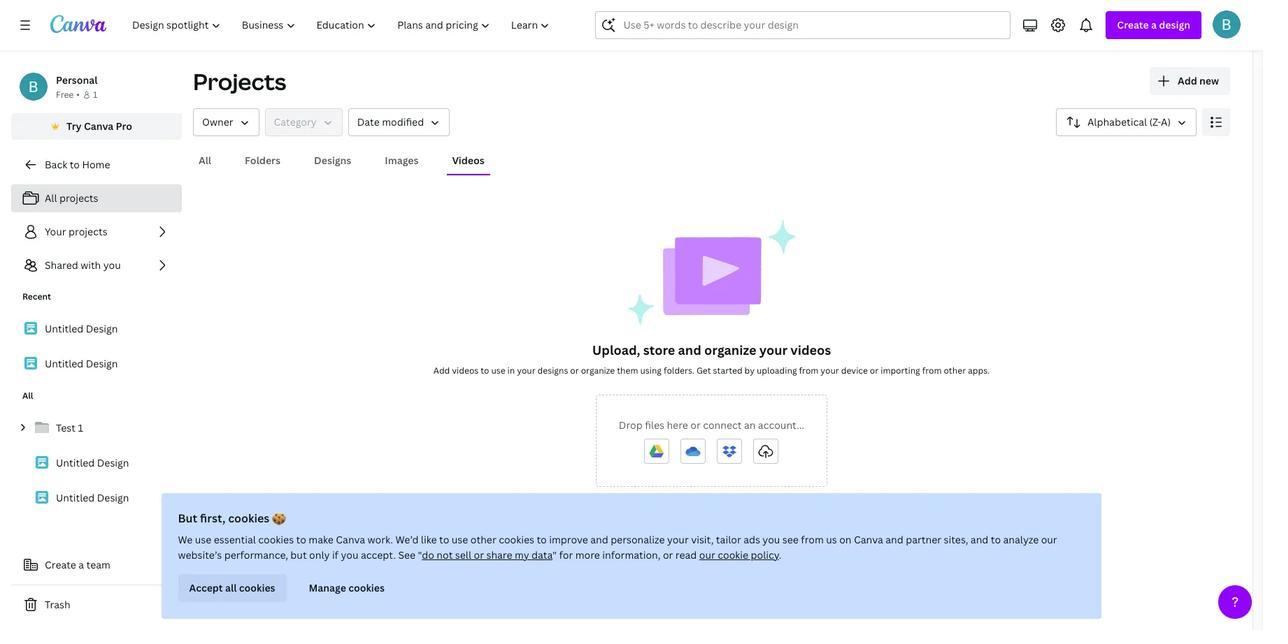 Task type: vqa. For each thing, say whether or not it's contained in the screenshot.
the cookies inside Manage cookies "button"
yes



Task type: describe. For each thing, give the bounding box(es) containing it.
1 horizontal spatial canva
[[336, 534, 366, 547]]

to right back
[[70, 158, 80, 171]]

get
[[696, 365, 711, 377]]

design for second untitled design link from the bottom
[[97, 457, 129, 470]]

1 horizontal spatial 1
[[93, 89, 97, 101]]

importing
[[881, 365, 920, 377]]

shared
[[45, 259, 78, 272]]

your projects link
[[11, 218, 182, 246]]

but first, cookies 🍪
[[178, 511, 286, 527]]

2 untitled design link from the top
[[11, 350, 182, 379]]

other inside upload, store and organize your videos add videos to use in your designs or organize them using folders. get started by uploading from your device or importing from other apps.
[[944, 365, 966, 377]]

but
[[178, 511, 198, 527]]

create for create a team
[[45, 559, 76, 572]]

only
[[310, 549, 330, 562]]

2 horizontal spatial you
[[763, 534, 780, 547]]

0 vertical spatial videos
[[790, 342, 831, 359]]

1 vertical spatial videos
[[452, 365, 479, 377]]

share
[[487, 549, 513, 562]]

account...
[[758, 419, 804, 432]]

visit,
[[691, 534, 714, 547]]

sell
[[456, 549, 472, 562]]

a for team
[[79, 559, 84, 572]]

use inside upload, store and organize your videos add videos to use in your designs or organize them using folders. get started by uploading from your device or importing from other apps.
[[491, 365, 505, 377]]

in
[[507, 365, 515, 377]]

files
[[645, 419, 664, 432]]

us
[[826, 534, 837, 547]]

untitled for fourth untitled design link from the top
[[56, 492, 95, 505]]

started
[[713, 365, 742, 377]]

upload,
[[592, 342, 640, 359]]

ads
[[744, 534, 761, 547]]

more
[[576, 549, 600, 562]]

all
[[226, 582, 237, 595]]

add inside upload, store and organize your videos add videos to use in your designs or organize them using folders. get started by uploading from your device or importing from other apps.
[[433, 365, 450, 377]]

partner
[[906, 534, 942, 547]]

1 horizontal spatial use
[[452, 534, 468, 547]]

list containing test 1
[[11, 414, 182, 513]]

manage cookies
[[309, 582, 385, 595]]

•
[[76, 89, 80, 101]]

upload, store and organize your videos add videos to use in your designs or organize them using folders. get started by uploading from your device or importing from other apps.
[[433, 342, 990, 377]]

to up "but"
[[297, 534, 307, 547]]

add new button
[[1150, 67, 1230, 95]]

accept all cookies
[[190, 582, 276, 595]]

my
[[515, 549, 530, 562]]

pro
[[116, 120, 132, 133]]

do not sell or share my data " for more information, or read our cookie policy .
[[422, 549, 782, 562]]

1 inside list
[[78, 422, 83, 435]]

try
[[66, 120, 82, 133]]

recent
[[22, 291, 51, 303]]

a)
[[1161, 115, 1171, 129]]

cookies down 🍪
[[259, 534, 294, 547]]

try canva pro
[[66, 120, 132, 133]]

do
[[422, 549, 435, 562]]

projects for your projects
[[69, 225, 107, 238]]

or right device
[[870, 365, 879, 377]]

information,
[[603, 549, 661, 562]]

personal
[[56, 73, 98, 87]]

test 1
[[56, 422, 83, 435]]

accept all cookies button
[[178, 575, 287, 603]]

2 vertical spatial all
[[22, 390, 33, 402]]

back to home link
[[11, 151, 182, 179]]

see
[[783, 534, 799, 547]]

or right here
[[690, 419, 701, 432]]

date modified
[[357, 115, 424, 129]]

personalize
[[611, 534, 665, 547]]

untitled for second untitled design link from the bottom
[[56, 457, 95, 470]]

device
[[841, 365, 868, 377]]

" inside we use essential cookies to make canva work. we'd like to use other cookies to improve and personalize your visit, tailor ads you see from us on canva and partner sites, and to analyze our website's performance, but only if you accept. see "
[[418, 549, 422, 562]]

connect
[[703, 419, 742, 432]]

if
[[332, 549, 339, 562]]

tailor
[[716, 534, 741, 547]]

owner
[[202, 115, 233, 129]]

an
[[744, 419, 756, 432]]

test 1 link
[[11, 414, 182, 443]]

design for fourth untitled design link from the top
[[97, 492, 129, 505]]

all for all button
[[199, 154, 211, 167]]

or right sell
[[474, 549, 484, 562]]

not
[[437, 549, 453, 562]]

Category button
[[265, 108, 342, 136]]

your inside we use essential cookies to make canva work. we'd like to use other cookies to improve and personalize your visit, tailor ads you see from us on canva and partner sites, and to analyze our website's performance, but only if you accept. see "
[[667, 534, 689, 547]]

website's
[[178, 549, 222, 562]]

images button
[[379, 148, 424, 174]]

projects for all projects
[[59, 192, 98, 205]]

list containing untitled design
[[11, 315, 182, 379]]

cookies down accept.
[[349, 582, 385, 595]]

canva inside button
[[84, 120, 113, 133]]

design
[[1159, 18, 1190, 31]]

test
[[56, 422, 75, 435]]

back
[[45, 158, 67, 171]]

videos button
[[447, 148, 490, 174]]

on
[[840, 534, 852, 547]]

team
[[86, 559, 110, 572]]

your
[[45, 225, 66, 238]]

home
[[82, 158, 110, 171]]

analyze
[[1004, 534, 1039, 547]]

Search search field
[[623, 12, 983, 38]]

1 vertical spatial organize
[[581, 365, 615, 377]]

from right importing
[[922, 365, 942, 377]]

videos
[[452, 154, 484, 167]]

from inside we use essential cookies to make canva work. we'd like to use other cookies to improve and personalize your visit, tailor ads you see from us on canva and partner sites, and to analyze our website's performance, but only if you accept. see "
[[801, 534, 824, 547]]

top level navigation element
[[123, 11, 562, 39]]

untitled design for 1st untitled design link
[[45, 322, 118, 336]]

improve
[[549, 534, 588, 547]]

Date modified button
[[348, 108, 450, 136]]

or right designs
[[570, 365, 579, 377]]

1 untitled design link from the top
[[11, 315, 182, 344]]

with
[[81, 259, 101, 272]]

alphabetical
[[1088, 115, 1147, 129]]

4 untitled design link from the top
[[11, 484, 182, 513]]

cookies up my
[[499, 534, 535, 547]]

by
[[744, 365, 755, 377]]



Task type: locate. For each thing, give the bounding box(es) containing it.
projects down "back to home"
[[59, 192, 98, 205]]

your right the in at the bottom left of page
[[517, 365, 535, 377]]

other inside we use essential cookies to make canva work. we'd like to use other cookies to improve and personalize your visit, tailor ads you see from us on canva and partner sites, and to analyze our website's performance, but only if you accept. see "
[[471, 534, 497, 547]]

🍪
[[272, 511, 286, 527]]

1 horizontal spatial a
[[1151, 18, 1157, 31]]

0 vertical spatial our
[[1041, 534, 1058, 547]]

other left apps.
[[944, 365, 966, 377]]

and up folders.
[[678, 342, 701, 359]]

untitled up test
[[45, 357, 83, 371]]

sites,
[[944, 534, 969, 547]]

1 horizontal spatial other
[[944, 365, 966, 377]]

trash
[[45, 599, 70, 612]]

brad klo image
[[1213, 10, 1241, 38]]

1 list from the top
[[11, 185, 182, 280]]

0 vertical spatial organize
[[704, 342, 756, 359]]

to left analyze
[[991, 534, 1001, 547]]

0 horizontal spatial other
[[471, 534, 497, 547]]

all inside list
[[45, 192, 57, 205]]

folders.
[[664, 365, 694, 377]]

untitled design link up team
[[11, 484, 182, 513]]

use
[[491, 365, 505, 377], [195, 534, 212, 547], [452, 534, 468, 547]]

free •
[[56, 89, 80, 101]]

work.
[[368, 534, 393, 547]]

2 horizontal spatial canva
[[854, 534, 884, 547]]

untitled design up "test 1"
[[45, 357, 118, 371]]

to up data
[[537, 534, 547, 547]]

see
[[399, 549, 416, 562]]

0 horizontal spatial "
[[418, 549, 422, 562]]

1 horizontal spatial our
[[1041, 534, 1058, 547]]

using
[[640, 365, 662, 377]]

0 horizontal spatial a
[[79, 559, 84, 572]]

untitled design link up test 1 link
[[11, 350, 182, 379]]

free
[[56, 89, 74, 101]]

1 vertical spatial our
[[700, 549, 716, 562]]

images
[[385, 154, 419, 167]]

category
[[274, 115, 317, 129]]

for
[[559, 549, 573, 562]]

and right sites,
[[971, 534, 989, 547]]

modified
[[382, 115, 424, 129]]

your left device
[[821, 365, 839, 377]]

create for create a design
[[1117, 18, 1149, 31]]

alphabetical (z-a)
[[1088, 115, 1171, 129]]

create left team
[[45, 559, 76, 572]]

untitled design down the 'recent'
[[45, 322, 118, 336]]

untitled design link down test 1 link
[[11, 449, 182, 478]]

do not sell or share my data link
[[422, 549, 553, 562]]

shared with you
[[45, 259, 121, 272]]

untitled design for second untitled design link
[[45, 357, 118, 371]]

add
[[1178, 74, 1197, 87], [433, 365, 450, 377]]

create a team
[[45, 559, 110, 572]]

0 horizontal spatial videos
[[452, 365, 479, 377]]

0 horizontal spatial organize
[[581, 365, 615, 377]]

untitled design up team
[[56, 492, 129, 505]]

designs button
[[308, 148, 357, 174]]

1 " from the left
[[418, 549, 422, 562]]

1 vertical spatial create
[[45, 559, 76, 572]]

create inside button
[[45, 559, 76, 572]]

essential
[[214, 534, 256, 547]]

make
[[309, 534, 334, 547]]

you up policy
[[763, 534, 780, 547]]

0 horizontal spatial our
[[700, 549, 716, 562]]

1 horizontal spatial create
[[1117, 18, 1149, 31]]

you right the with
[[103, 259, 121, 272]]

0 vertical spatial a
[[1151, 18, 1157, 31]]

0 vertical spatial projects
[[59, 192, 98, 205]]

we use essential cookies to make canva work. we'd like to use other cookies to improve and personalize your visit, tailor ads you see from us on canva and partner sites, and to analyze our website's performance, but only if you accept. see "
[[178, 534, 1058, 562]]

from left us
[[801, 534, 824, 547]]

create
[[1117, 18, 1149, 31], [45, 559, 76, 572]]

0 vertical spatial 1
[[93, 89, 97, 101]]

0 horizontal spatial 1
[[78, 422, 83, 435]]

design up test 1 link
[[86, 357, 118, 371]]

create left design
[[1117, 18, 1149, 31]]

projects
[[59, 192, 98, 205], [69, 225, 107, 238]]

drop files here or connect an account...
[[619, 419, 804, 432]]

organize up started
[[704, 342, 756, 359]]

read
[[676, 549, 697, 562]]

0 horizontal spatial canva
[[84, 120, 113, 133]]

1 horizontal spatial all
[[45, 192, 57, 205]]

our inside we use essential cookies to make canva work. we'd like to use other cookies to improve and personalize your visit, tailor ads you see from us on canva and partner sites, and to analyze our website's performance, but only if you accept. see "
[[1041, 534, 1058, 547]]

uploading
[[757, 365, 797, 377]]

projects right your
[[69, 225, 107, 238]]

create a design button
[[1106, 11, 1202, 39]]

or left read
[[663, 549, 673, 562]]

trash link
[[11, 592, 182, 620]]

to left the in at the bottom left of page
[[481, 365, 489, 377]]

add left the in at the bottom left of page
[[433, 365, 450, 377]]

all for all projects
[[45, 192, 57, 205]]

0 vertical spatial other
[[944, 365, 966, 377]]

folders button
[[239, 148, 286, 174]]

use up sell
[[452, 534, 468, 547]]

a inside dropdown button
[[1151, 18, 1157, 31]]

untitled design down test 1 link
[[56, 457, 129, 470]]

Owner button
[[193, 108, 259, 136]]

from right uploading
[[799, 365, 819, 377]]

1 right test
[[78, 422, 83, 435]]

2 horizontal spatial use
[[491, 365, 505, 377]]

0 horizontal spatial add
[[433, 365, 450, 377]]

all projects
[[45, 192, 98, 205]]

2 vertical spatial you
[[341, 549, 359, 562]]

0 vertical spatial add
[[1178, 74, 1197, 87]]

1 horizontal spatial videos
[[790, 342, 831, 359]]

add new
[[1178, 74, 1219, 87]]

design for second untitled design link
[[86, 357, 118, 371]]

0 horizontal spatial create
[[45, 559, 76, 572]]

designs
[[314, 154, 351, 167]]

our
[[1041, 534, 1058, 547], [700, 549, 716, 562]]

other up do not sell or share my data link
[[471, 534, 497, 547]]

add left the new
[[1178, 74, 1197, 87]]

2 vertical spatial list
[[11, 414, 182, 513]]

0 horizontal spatial all
[[22, 390, 33, 402]]

videos
[[790, 342, 831, 359], [452, 365, 479, 377]]

1 vertical spatial you
[[763, 534, 780, 547]]

2 list from the top
[[11, 315, 182, 379]]

new
[[1199, 74, 1219, 87]]

3 untitled design link from the top
[[11, 449, 182, 478]]

date
[[357, 115, 380, 129]]

to inside upload, store and organize your videos add videos to use in your designs or organize them using folders. get started by uploading from your device or importing from other apps.
[[481, 365, 489, 377]]

create a design
[[1117, 18, 1190, 31]]

our right analyze
[[1041, 534, 1058, 547]]

we'd
[[396, 534, 419, 547]]

1 vertical spatial add
[[433, 365, 450, 377]]

but first, cookies 🍪 dialog
[[162, 494, 1101, 620]]

all button
[[193, 148, 217, 174]]

drop
[[619, 419, 643, 432]]

performance,
[[225, 549, 288, 562]]

list
[[11, 185, 182, 280], [11, 315, 182, 379], [11, 414, 182, 513]]

0 vertical spatial create
[[1117, 18, 1149, 31]]

canva right on
[[854, 534, 884, 547]]

1 horizontal spatial "
[[553, 549, 557, 562]]

our cookie policy link
[[700, 549, 779, 562]]

all projects link
[[11, 185, 182, 213]]

policy
[[751, 549, 779, 562]]

a inside button
[[79, 559, 84, 572]]

store
[[643, 342, 675, 359]]

design up team
[[97, 492, 129, 505]]

cookies right all at the bottom of page
[[239, 582, 276, 595]]

1 horizontal spatial organize
[[704, 342, 756, 359]]

you
[[103, 259, 121, 272], [763, 534, 780, 547], [341, 549, 359, 562]]

and up do not sell or share my data " for more information, or read our cookie policy .
[[591, 534, 609, 547]]

a left design
[[1151, 18, 1157, 31]]

add inside dropdown button
[[1178, 74, 1197, 87]]

videos up uploading
[[790, 342, 831, 359]]

untitled down the 'recent'
[[45, 322, 83, 336]]

your up read
[[667, 534, 689, 547]]

0 vertical spatial all
[[199, 154, 211, 167]]

untitled down "test 1"
[[56, 457, 95, 470]]

Sort by button
[[1056, 108, 1197, 136]]

1 vertical spatial list
[[11, 315, 182, 379]]

design for 1st untitled design link
[[86, 322, 118, 336]]

canva up if
[[336, 534, 366, 547]]

1 vertical spatial all
[[45, 192, 57, 205]]

1 vertical spatial 1
[[78, 422, 83, 435]]

your up uploading
[[759, 342, 788, 359]]

design down 'shared with you' link
[[86, 322, 118, 336]]

cookies
[[228, 511, 270, 527], [259, 534, 294, 547], [499, 534, 535, 547], [239, 582, 276, 595], [349, 582, 385, 595]]

apps.
[[968, 365, 990, 377]]

here
[[667, 419, 688, 432]]

organize down 'upload,'
[[581, 365, 615, 377]]

untitled for 1st untitled design link
[[45, 322, 83, 336]]

untitled design for fourth untitled design link from the top
[[56, 492, 129, 505]]

cookies up the 'essential'
[[228, 511, 270, 527]]

all inside button
[[199, 154, 211, 167]]

use up website's
[[195, 534, 212, 547]]

like
[[421, 534, 437, 547]]

and
[[678, 342, 701, 359], [591, 534, 609, 547], [886, 534, 904, 547], [971, 534, 989, 547]]

design
[[86, 322, 118, 336], [86, 357, 118, 371], [97, 457, 129, 470], [97, 492, 129, 505]]

try canva pro button
[[11, 113, 182, 140]]

designs
[[538, 365, 568, 377]]

canva
[[84, 120, 113, 133], [336, 534, 366, 547], [854, 534, 884, 547]]

them
[[617, 365, 638, 377]]

0 horizontal spatial you
[[103, 259, 121, 272]]

videos left the in at the bottom left of page
[[452, 365, 479, 377]]

shared with you link
[[11, 252, 182, 280]]

0 vertical spatial list
[[11, 185, 182, 280]]

cookie
[[718, 549, 749, 562]]

1 horizontal spatial you
[[341, 549, 359, 562]]

1 right •
[[93, 89, 97, 101]]

3 list from the top
[[11, 414, 182, 513]]

use left the in at the bottom left of page
[[491, 365, 505, 377]]

a left team
[[79, 559, 84, 572]]

" left for
[[553, 549, 557, 562]]

untitled design for second untitled design link from the bottom
[[56, 457, 129, 470]]

design down test 1 link
[[97, 457, 129, 470]]

(z-
[[1149, 115, 1161, 129]]

accept.
[[361, 549, 396, 562]]

untitled for second untitled design link
[[45, 357, 83, 371]]

1 horizontal spatial add
[[1178, 74, 1197, 87]]

our down visit,
[[700, 549, 716, 562]]

accept
[[190, 582, 223, 595]]

first,
[[200, 511, 226, 527]]

you inside list
[[103, 259, 121, 272]]

and inside upload, store and organize your videos add videos to use in your designs or organize them using folders. get started by uploading from your device or importing from other apps.
[[678, 342, 701, 359]]

1 vertical spatial other
[[471, 534, 497, 547]]

list containing all projects
[[11, 185, 182, 280]]

0 vertical spatial you
[[103, 259, 121, 272]]

create a team button
[[11, 552, 182, 580]]

create inside dropdown button
[[1117, 18, 1149, 31]]

you right if
[[341, 549, 359, 562]]

2 horizontal spatial all
[[199, 154, 211, 167]]

None search field
[[595, 11, 1011, 39]]

"
[[418, 549, 422, 562], [553, 549, 557, 562]]

back to home
[[45, 158, 110, 171]]

" right see on the bottom left of the page
[[418, 549, 422, 562]]

a
[[1151, 18, 1157, 31], [79, 559, 84, 572]]

untitled up create a team
[[56, 492, 95, 505]]

canva right try
[[84, 120, 113, 133]]

and left "partner"
[[886, 534, 904, 547]]

1 vertical spatial a
[[79, 559, 84, 572]]

a for design
[[1151, 18, 1157, 31]]

your projects
[[45, 225, 107, 238]]

0 horizontal spatial use
[[195, 534, 212, 547]]

to right like
[[440, 534, 450, 547]]

untitled design link down 'shared with you' link
[[11, 315, 182, 344]]

manage
[[309, 582, 346, 595]]

data
[[532, 549, 553, 562]]

2 " from the left
[[553, 549, 557, 562]]

folders
[[245, 154, 280, 167]]

1 vertical spatial projects
[[69, 225, 107, 238]]



